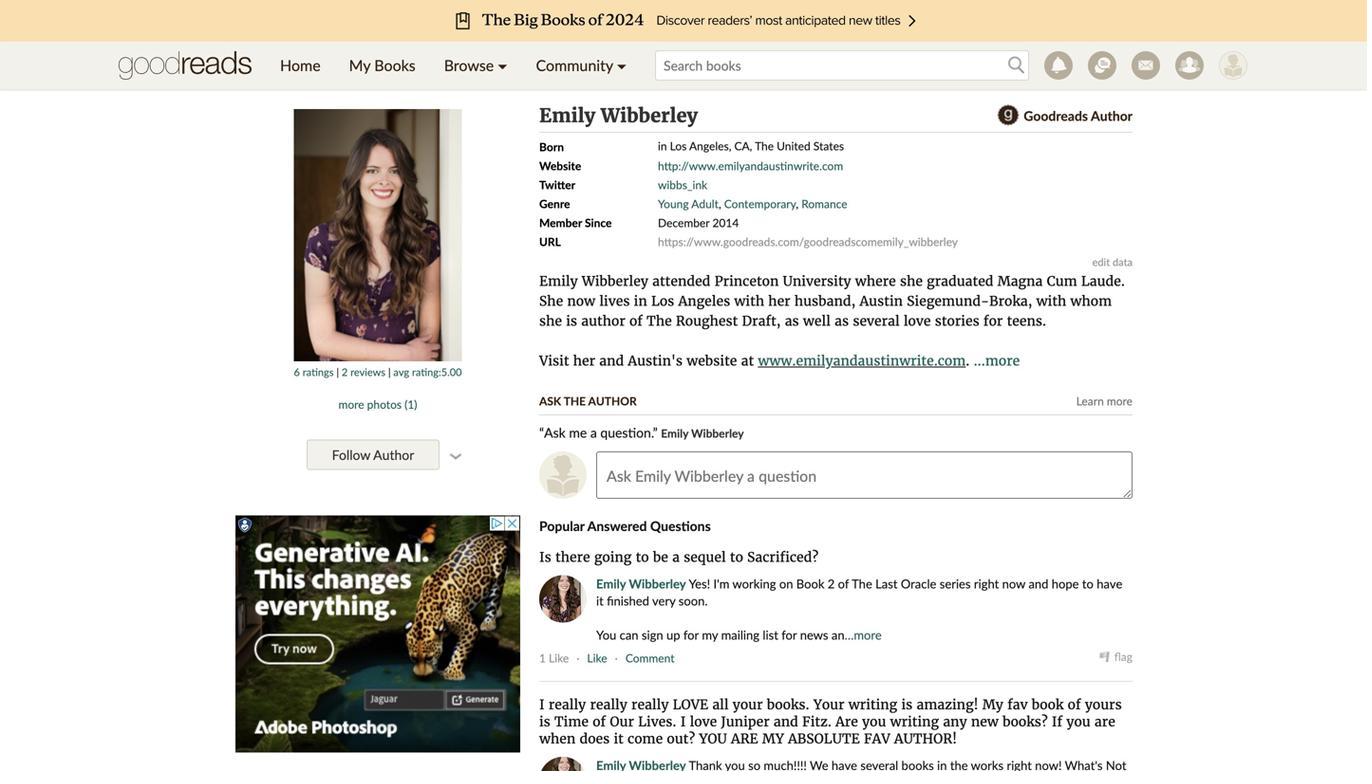 Task type: vqa. For each thing, say whether or not it's contained in the screenshot.
"2015"
no



Task type: describe. For each thing, give the bounding box(es) containing it.
have
[[1097, 577, 1122, 592]]

last
[[875, 577, 898, 592]]

does
[[580, 731, 610, 748]]

author for follow author
[[373, 447, 414, 463]]

december
[[658, 216, 710, 230]]

popular
[[539, 518, 585, 535]]

community ▾ button
[[522, 42, 641, 89]]

are
[[836, 714, 858, 731]]

1 horizontal spatial more
[[1107, 394, 1133, 408]]

books
[[374, 56, 416, 75]]

whom
[[1070, 293, 1112, 310]]

0 horizontal spatial for
[[683, 628, 699, 643]]

ruby anderson image
[[1219, 51, 1248, 80]]

url
[[539, 235, 561, 249]]

adult
[[691, 197, 719, 211]]

photos
[[367, 398, 402, 412]]

in los angeles, ca, the united states website
[[539, 139, 844, 173]]

austin
[[860, 293, 903, 310]]

home
[[280, 56, 321, 75]]

you can sign up for my mailing list for news an …more
[[596, 628, 882, 643]]

2 as from the left
[[835, 313, 849, 330]]

goodreads author
[[1024, 108, 1133, 124]]

...more link
[[974, 353, 1020, 370]]

the inside yes! i'm working on book 2 of the last oracle series right now and hope to have it finished very soon.
[[852, 577, 872, 592]]

(1)
[[405, 398, 417, 412]]

young adult , contemporary , romance member since
[[539, 197, 847, 230]]

yes!
[[689, 577, 710, 592]]

more photos (1) link
[[338, 398, 417, 412]]

sign
[[642, 628, 663, 643]]

since
[[585, 216, 612, 230]]

any
[[943, 714, 967, 731]]

community
[[536, 56, 613, 75]]

magna
[[998, 273, 1043, 290]]

siegemund-
[[907, 293, 989, 310]]

book
[[796, 577, 825, 592]]

question."
[[600, 425, 658, 441]]

.
[[966, 353, 970, 370]]

soon.
[[679, 594, 708, 609]]

inbox image
[[1132, 51, 1160, 80]]

0 horizontal spatial more
[[338, 398, 364, 412]]

young adult link
[[658, 197, 719, 211]]

▾ for community ▾
[[617, 56, 627, 75]]

http://www.emilyandaustinwrite.com link
[[658, 159, 843, 173]]

my inside menu
[[349, 56, 370, 75]]

wibbs_ink genre
[[539, 178, 707, 211]]

yours
[[1085, 697, 1122, 714]]

1 horizontal spatial i
[[680, 714, 686, 731]]

0 vertical spatial a
[[590, 425, 597, 441]]

1 vertical spatial a
[[672, 549, 680, 566]]

twitter
[[539, 178, 575, 192]]

united
[[777, 139, 811, 153]]

browse
[[444, 56, 494, 75]]

she
[[539, 293, 563, 310]]

her inside emily wibberley attended princeton university where she graduated magna cum laude. she now lives in los angeles with her husband, austin siegemund-broka, with whom she is author of the roughest draft, as well as several love stories for teens.
[[768, 293, 790, 310]]

author!
[[894, 731, 957, 748]]

0 horizontal spatial she
[[539, 313, 562, 330]]

in inside emily wibberley attended princeton university where she graduated magna cum laude. she now lives in los angeles with her husband, austin siegemund-broka, with whom she is author of the roughest draft, as well as several love stories for teens.
[[634, 293, 647, 310]]

time
[[554, 714, 589, 731]]

2 | from the left
[[388, 366, 391, 379]]

contemporary link
[[724, 197, 796, 211]]

wibberley inside "ask me a question." emily wibberley
[[691, 427, 744, 441]]

1 | from the left
[[336, 366, 339, 379]]

emily up born
[[539, 104, 595, 128]]

follow
[[332, 447, 370, 463]]

1 like from the left
[[549, 652, 569, 665]]

i'm
[[713, 577, 730, 592]]

member
[[539, 216, 582, 230]]

me
[[569, 425, 587, 441]]

Ask Emily Wibberley a question text field
[[596, 452, 1133, 499]]

ask the author
[[539, 394, 637, 408]]

edit data link
[[1092, 256, 1133, 269]]

los inside emily wibberley attended princeton university where she graduated magna cum laude. she now lives in los angeles with her husband, austin siegemund-broka, with whom she is author of the roughest draft, as well as several love stories for teens.
[[651, 293, 674, 310]]

the inside emily wibberley attended princeton university where she graduated magna cum laude. she now lives in los angeles with her husband, austin siegemund-broka, with whom she is author of the roughest draft, as well as several love stories for teens.
[[647, 313, 672, 330]]

yes! i'm working on book 2 of the last oracle series right now and hope to have it finished very soon.
[[596, 577, 1122, 609]]

follow author button
[[307, 440, 440, 470]]

ask
[[539, 394, 561, 408]]

my
[[702, 628, 718, 643]]

it inside yes! i'm working on book 2 of the last oracle series right now and hope to have it finished very soon.
[[596, 594, 604, 609]]

author
[[581, 313, 625, 330]]

popular answered questions
[[539, 518, 711, 535]]

emily wibberley link
[[596, 577, 686, 592]]

is inside emily wibberley attended princeton university where she graduated magna cum laude. she now lives in los angeles with her husband, austin siegemund-broka, with whom she is author of the roughest draft, as well as several love stories for teens.
[[566, 313, 577, 330]]

news
[[800, 628, 828, 643]]

finished
[[607, 594, 649, 609]]

emily wibberley image
[[294, 109, 462, 362]]

fav
[[864, 731, 890, 748]]

up
[[666, 628, 680, 643]]

romance
[[801, 197, 847, 211]]

list
[[763, 628, 778, 643]]

los inside in los angeles, ca, the united states website
[[670, 139, 687, 153]]

contemporary
[[724, 197, 796, 211]]

my group discussions image
[[1088, 51, 1117, 80]]

fitz.
[[802, 714, 832, 731]]

series
[[940, 577, 971, 592]]

home link
[[266, 42, 335, 89]]

genre
[[539, 197, 570, 211]]

author for goodreads author
[[1091, 108, 1133, 124]]

right
[[974, 577, 999, 592]]

draft,
[[742, 313, 781, 330]]

emily inside emily wibberley attended princeton university where she graduated magna cum laude. she now lives in los angeles with her husband, austin siegemund-broka, with whom she is author of the roughest draft, as well as several love stories for teens.
[[539, 273, 578, 290]]

1 , from the left
[[719, 197, 721, 211]]

be
[[653, 549, 668, 566]]

avg
[[393, 366, 409, 379]]

0 vertical spatial she
[[900, 273, 923, 290]]

writing up fav
[[849, 697, 897, 714]]

love inside emily wibberley attended princeton university where she graduated magna cum laude. she now lives in los angeles with her husband, austin siegemund-broka, with whom she is author of the roughest draft, as well as several love stories for teens.
[[904, 313, 931, 330]]

my inside i really really really love all your books. your writing is amazing! my fav book of yours is time of our lives. i love juniper and fitz. are you writing any new books? if you are when does it come out?   you are my absolute fav author!
[[982, 697, 1003, 714]]

http://www.emilyandaustinwrite.com
[[658, 159, 843, 173]]

broka,
[[989, 293, 1032, 310]]

it inside i really really really love all your books. your writing is amazing! my fav book of yours is time of our lives. i love juniper and fitz. are you writing any new books? if you are when does it come out?   you are my absolute fav author!
[[614, 731, 624, 748]]

there
[[555, 549, 590, 566]]

0 horizontal spatial is
[[539, 714, 550, 731]]

out?
[[667, 731, 695, 748]]

ratings
[[303, 366, 334, 379]]

2 horizontal spatial is
[[901, 697, 913, 714]]

now for and
[[1002, 577, 1025, 592]]

you
[[699, 731, 727, 748]]

goodreads
[[1024, 108, 1088, 124]]

questions
[[650, 518, 711, 535]]

in inside in los angeles, ca, the united states website
[[658, 139, 667, 153]]

…more link
[[845, 628, 882, 643]]



Task type: locate. For each thing, give the bounding box(es) containing it.
6 ratings link
[[294, 366, 334, 379]]

born
[[539, 140, 564, 154]]

your
[[733, 697, 763, 714]]

my left fav
[[982, 697, 1003, 714]]

1 vertical spatial it
[[614, 731, 624, 748]]

0 vertical spatial los
[[670, 139, 687, 153]]

is up author!
[[901, 697, 913, 714]]

1 horizontal spatial you
[[1067, 714, 1091, 731]]

the
[[564, 394, 586, 408]]

is
[[566, 313, 577, 330], [901, 697, 913, 714], [539, 714, 550, 731]]

2 horizontal spatial and
[[1029, 577, 1049, 592]]

of down lives
[[629, 313, 643, 330]]

▾ for browse ▾
[[498, 56, 507, 75]]

to left be on the bottom
[[636, 549, 649, 566]]

1 horizontal spatial ,
[[796, 197, 799, 211]]

emily up finished
[[596, 577, 626, 592]]

1 horizontal spatial for
[[782, 628, 797, 643]]

, up 2014
[[719, 197, 721, 211]]

1 vertical spatial author
[[588, 394, 637, 408]]

1
[[539, 652, 546, 665]]

hope
[[1052, 577, 1079, 592]]

teens.
[[1007, 313, 1046, 330]]

0 horizontal spatial and
[[599, 353, 624, 370]]

emily wibberley up finished
[[596, 577, 686, 592]]

and left hope
[[1029, 577, 1049, 592]]

0 horizontal spatial in
[[634, 293, 647, 310]]

for inside emily wibberley attended princeton university where she graduated magna cum laude. she now lives in los angeles with her husband, austin siegemund-broka, with whom she is author of the roughest draft, as well as several love stories for teens.
[[984, 313, 1003, 330]]

0 vertical spatial emily wibberley
[[539, 104, 698, 128]]

roughest
[[676, 313, 738, 330]]

1 horizontal spatial is
[[566, 313, 577, 330]]

writing left any
[[890, 714, 939, 731]]

2 vertical spatial author
[[373, 447, 414, 463]]

Search books text field
[[655, 50, 1029, 81]]

notifications image
[[1044, 51, 1073, 80]]

1 as from the left
[[785, 313, 799, 330]]

1 like · like
[[539, 652, 607, 665]]

0 vertical spatial in
[[658, 139, 667, 153]]

www.emilyandaustinwrite.com
[[758, 353, 966, 370]]

of right book
[[838, 577, 849, 592]]

1 horizontal spatial in
[[658, 139, 667, 153]]

flag
[[1114, 650, 1133, 664]]

los left angeles,
[[670, 139, 687, 153]]

emily up she
[[539, 273, 578, 290]]

0 horizontal spatial it
[[596, 594, 604, 609]]

a right me
[[590, 425, 597, 441]]

0 vertical spatial my
[[349, 56, 370, 75]]

website
[[539, 159, 581, 173]]

1 horizontal spatial with
[[1036, 293, 1066, 310]]

very
[[652, 594, 675, 609]]

for right up
[[683, 628, 699, 643]]

really up does
[[590, 697, 627, 714]]

0 horizontal spatial i
[[539, 697, 545, 714]]

0 horizontal spatial the
[[647, 313, 672, 330]]

learn more
[[1076, 394, 1133, 408]]

love
[[673, 697, 708, 714]]

author
[[1091, 108, 1133, 124], [588, 394, 637, 408], [373, 447, 414, 463]]

0 vertical spatial the
[[755, 139, 774, 153]]

angeles,
[[689, 139, 731, 153]]

▾
[[498, 56, 507, 75], [617, 56, 627, 75]]

data
[[1113, 256, 1133, 269]]

for right list
[[782, 628, 797, 643]]

visit her and austin's website at www.emilyandaustinwrite.com .
[[539, 353, 970, 370]]

author inside button
[[373, 447, 414, 463]]

angeles
[[678, 293, 730, 310]]

0 horizontal spatial to
[[636, 549, 649, 566]]

0 vertical spatial and
[[599, 353, 624, 370]]

0 vertical spatial now
[[567, 293, 595, 310]]

1 vertical spatial her
[[573, 353, 595, 370]]

2 really from the left
[[590, 697, 627, 714]]

laude.
[[1081, 273, 1125, 290]]

absolute
[[788, 731, 860, 748]]

author right "follow"
[[373, 447, 414, 463]]

1 vertical spatial 2
[[828, 577, 835, 592]]

wibberley up lives
[[582, 273, 648, 290]]

wibberley inside emily wibberley attended princeton university where she graduated magna cum laude. she now lives in los angeles with her husband, austin siegemund-broka, with whom she is author of the roughest draft, as well as several love stories for teens.
[[582, 273, 648, 290]]

states
[[813, 139, 844, 153]]

0 vertical spatial author
[[1091, 108, 1133, 124]]

love
[[904, 313, 931, 330], [690, 714, 717, 731]]

http://www.emilyandaustinwrite.com twitter
[[539, 159, 843, 192]]

are
[[1095, 714, 1115, 731]]

community ▾
[[536, 56, 627, 75]]

of right if
[[1068, 697, 1081, 714]]

1 vertical spatial she
[[539, 313, 562, 330]]

wibberley up very
[[629, 577, 686, 592]]

1 horizontal spatial it
[[614, 731, 624, 748]]

as right well
[[835, 313, 849, 330]]

0 horizontal spatial you
[[862, 714, 886, 731]]

her right visit
[[573, 353, 595, 370]]

1 horizontal spatial |
[[388, 366, 391, 379]]

avg rating:5.00 link
[[393, 366, 462, 379]]

is left author
[[566, 313, 577, 330]]

|
[[336, 366, 339, 379], [388, 366, 391, 379]]

0 horizontal spatial now
[[567, 293, 595, 310]]

2 like from the left
[[587, 652, 607, 665]]

1 horizontal spatial ▾
[[617, 56, 627, 75]]

, left romance link
[[796, 197, 799, 211]]

0 horizontal spatial with
[[734, 293, 764, 310]]

2 right book
[[828, 577, 835, 592]]

▾ right community
[[617, 56, 627, 75]]

princeton
[[714, 273, 779, 290]]

the
[[755, 139, 774, 153], [647, 313, 672, 330], [852, 577, 872, 592]]

2 horizontal spatial to
[[1082, 577, 1094, 592]]

menu
[[266, 42, 641, 89]]

1 horizontal spatial really
[[590, 697, 627, 714]]

0 horizontal spatial her
[[573, 353, 595, 370]]

0 horizontal spatial love
[[690, 714, 717, 731]]

for
[[984, 313, 1003, 330], [683, 628, 699, 643], [782, 628, 797, 643]]

my left books
[[349, 56, 370, 75]]

2 ▾ from the left
[[617, 56, 627, 75]]

like right "·"
[[587, 652, 607, 665]]

1 vertical spatial love
[[690, 714, 717, 731]]

1 with from the left
[[734, 293, 764, 310]]

a right be on the bottom
[[672, 549, 680, 566]]

university
[[783, 273, 851, 290]]

with
[[734, 293, 764, 310], [1036, 293, 1066, 310]]

wibbs_ink
[[658, 178, 707, 192]]

my books
[[349, 56, 416, 75]]

and left fitz.
[[774, 714, 798, 731]]

with down the cum
[[1036, 293, 1066, 310]]

0 horizontal spatial really
[[549, 697, 586, 714]]

2 , from the left
[[796, 197, 799, 211]]

| left avg
[[388, 366, 391, 379]]

and inside i really really really love all your books. your writing is amazing! my fav book of yours is time of our lives. i love juniper and fitz. are you writing any new books? if you are when does it come out?   you are my absolute fav author!
[[774, 714, 798, 731]]

husband,
[[794, 293, 856, 310]]

you right if
[[1067, 714, 1091, 731]]

well
[[803, 313, 831, 330]]

| right ratings
[[336, 366, 339, 379]]

2014
[[712, 216, 739, 230]]

0 horizontal spatial ,
[[719, 197, 721, 211]]

2 horizontal spatial the
[[852, 577, 872, 592]]

1 horizontal spatial as
[[835, 313, 849, 330]]

1 vertical spatial now
[[1002, 577, 1025, 592]]

1 vertical spatial the
[[647, 313, 672, 330]]

emily inside "ask me a question." emily wibberley
[[661, 427, 688, 441]]

in right lives
[[634, 293, 647, 310]]

1 horizontal spatial to
[[730, 549, 743, 566]]

more right learn
[[1107, 394, 1133, 408]]

0 horizontal spatial 2
[[342, 366, 348, 379]]

1 vertical spatial and
[[1029, 577, 1049, 592]]

my
[[762, 731, 784, 748]]

2 horizontal spatial really
[[631, 697, 669, 714]]

love left juniper
[[690, 714, 717, 731]]

she right the where
[[900, 273, 923, 290]]

really up when
[[549, 697, 586, 714]]

0 horizontal spatial my
[[349, 56, 370, 75]]

▾ inside dropdown button
[[617, 56, 627, 75]]

i right 'lives.'
[[680, 714, 686, 731]]

2 left 'reviews'
[[342, 366, 348, 379]]

2 vertical spatial and
[[774, 714, 798, 731]]

is
[[539, 549, 551, 566]]

i really really really love all your books. your writing is amazing! my fav book of yours is time of our lives. i love juniper and fitz. are you writing any new books? if you are when does it come out?   you are my absolute fav author!
[[539, 697, 1122, 748]]

2 inside yes! i'm working on book 2 of the last oracle series right now and hope to have it finished very soon.
[[828, 577, 835, 592]]

1 horizontal spatial like
[[587, 652, 607, 665]]

learn
[[1076, 394, 1104, 408]]

0 horizontal spatial ▾
[[498, 56, 507, 75]]

now up author
[[567, 293, 595, 310]]

the right ca,
[[755, 139, 774, 153]]

,
[[719, 197, 721, 211], [796, 197, 799, 211]]

1 horizontal spatial a
[[672, 549, 680, 566]]

wibberley up in los angeles, ca, the united states website
[[601, 104, 698, 128]]

2 you from the left
[[1067, 714, 1091, 731]]

1 horizontal spatial the
[[755, 139, 774, 153]]

really up the come
[[631, 697, 669, 714]]

to inside yes! i'm working on book 2 of the last oracle series right now and hope to have it finished very soon.
[[1082, 577, 1094, 592]]

1 horizontal spatial author
[[588, 394, 637, 408]]

books?
[[1003, 714, 1048, 731]]

u 100x100 image
[[539, 452, 587, 499]]

working
[[733, 577, 776, 592]]

your
[[813, 697, 845, 714]]

young
[[658, 197, 689, 211]]

advertisement element
[[235, 516, 520, 753]]

3 really from the left
[[631, 697, 669, 714]]

1 horizontal spatial 2
[[828, 577, 835, 592]]

1 horizontal spatial my
[[982, 697, 1003, 714]]

1 horizontal spatial and
[[774, 714, 798, 731]]

friend requests image
[[1175, 51, 1204, 80]]

now right right
[[1002, 577, 1025, 592]]

i left time
[[539, 697, 545, 714]]

the left last
[[852, 577, 872, 592]]

reviews
[[350, 366, 385, 379]]

is left time
[[539, 714, 550, 731]]

1 horizontal spatial she
[[900, 273, 923, 290]]

it right does
[[614, 731, 624, 748]]

0 horizontal spatial |
[[336, 366, 339, 379]]

is there going to be a sequel to sacrificed? link
[[539, 549, 819, 566]]

where
[[855, 273, 896, 290]]

i
[[539, 697, 545, 714], [680, 714, 686, 731]]

0 vertical spatial it
[[596, 594, 604, 609]]

with down princeton
[[734, 293, 764, 310]]

the inside in los angeles, ca, the united states website
[[755, 139, 774, 153]]

▾ inside popup button
[[498, 56, 507, 75]]

1 like link
[[539, 652, 574, 665]]

Search for books to add to your shelves search field
[[655, 50, 1029, 81]]

all
[[712, 697, 729, 714]]

1 vertical spatial in
[[634, 293, 647, 310]]

love inside i really really really love all your books. your writing is amazing! my fav book of yours is time of our lives. i love juniper and fitz. are you writing any new books? if you are when does it come out?   you are my absolute fav author!
[[690, 714, 717, 731]]

cum
[[1047, 273, 1077, 290]]

author up "question.""
[[588, 394, 637, 408]]

writing
[[849, 697, 897, 714], [890, 714, 939, 731]]

you right are
[[862, 714, 886, 731]]

emily wibberley down community ▾ dropdown button
[[539, 104, 698, 128]]

of inside yes! i'm working on book 2 of the last oracle series right now and hope to have it finished very soon.
[[838, 577, 849, 592]]

it left finished
[[596, 594, 604, 609]]

stories
[[935, 313, 980, 330]]

like right 1
[[549, 652, 569, 665]]

more photos (1)
[[338, 398, 417, 412]]

now inside yes! i'm working on book 2 of the last oracle series right now and hope to have it finished very soon.
[[1002, 577, 1025, 592]]

more left photos
[[338, 398, 364, 412]]

1 horizontal spatial love
[[904, 313, 931, 330]]

menu containing home
[[266, 42, 641, 89]]

1 really from the left
[[549, 697, 586, 714]]

sacrificed?
[[747, 549, 819, 566]]

of inside emily wibberley attended princeton university where she graduated magna cum laude. she now lives in los angeles with her husband, austin siegemund-broka, with whom she is author of the roughest draft, as well as several love stories for teens.
[[629, 313, 643, 330]]

now inside emily wibberley attended princeton university where she graduated magna cum laude. she now lives in los angeles with her husband, austin siegemund-broka, with whom she is author of the roughest draft, as well as several love stories for teens.
[[567, 293, 595, 310]]

going
[[594, 549, 632, 566]]

1 ▾ from the left
[[498, 56, 507, 75]]

los down attended
[[651, 293, 674, 310]]

wibbs_ink link
[[658, 178, 707, 192]]

the up austin's
[[647, 313, 672, 330]]

fav
[[1007, 697, 1028, 714]]

in up http://www.emilyandaustinwrite.com twitter
[[658, 139, 667, 153]]

she down she
[[539, 313, 562, 330]]

2 horizontal spatial for
[[984, 313, 1003, 330]]

when
[[539, 731, 576, 748]]

edit
[[1092, 256, 1110, 269]]

browse ▾ button
[[430, 42, 522, 89]]

sequel
[[684, 549, 726, 566]]

follow author
[[332, 447, 414, 463]]

1 horizontal spatial her
[[768, 293, 790, 310]]

mailing
[[721, 628, 760, 643]]

1 horizontal spatial now
[[1002, 577, 1025, 592]]

wibberley down website
[[691, 427, 744, 441]]

author down my group discussions image
[[1091, 108, 1133, 124]]

to
[[636, 549, 649, 566], [730, 549, 743, 566], [1082, 577, 1094, 592]]

to right "sequel"
[[730, 549, 743, 566]]

ca,
[[734, 139, 752, 153]]

book
[[1032, 697, 1064, 714]]

to left have
[[1082, 577, 1094, 592]]

0 vertical spatial love
[[904, 313, 931, 330]]

edit data
[[1092, 256, 1133, 269]]

and down author
[[599, 353, 624, 370]]

2 horizontal spatial author
[[1091, 108, 1133, 124]]

her up draft,
[[768, 293, 790, 310]]

1 vertical spatial los
[[651, 293, 674, 310]]

for down broka,
[[984, 313, 1003, 330]]

0 horizontal spatial author
[[373, 447, 414, 463]]

▾ right browse
[[498, 56, 507, 75]]

my
[[349, 56, 370, 75], [982, 697, 1003, 714]]

an
[[832, 628, 845, 643]]

as left well
[[785, 313, 799, 330]]

emily right "question.""
[[661, 427, 688, 441]]

0 vertical spatial 2
[[342, 366, 348, 379]]

books.
[[767, 697, 809, 714]]

is there going to be a sequel to sacrificed?
[[539, 549, 819, 566]]

love down siegemund- at the top of page
[[904, 313, 931, 330]]

1 vertical spatial my
[[982, 697, 1003, 714]]

now for lives
[[567, 293, 595, 310]]

you
[[862, 714, 886, 731], [1067, 714, 1091, 731]]

2 with from the left
[[1036, 293, 1066, 310]]

0 vertical spatial her
[[768, 293, 790, 310]]

0 horizontal spatial as
[[785, 313, 799, 330]]

0 horizontal spatial like
[[549, 652, 569, 665]]

2 vertical spatial the
[[852, 577, 872, 592]]

1 vertical spatial emily wibberley
[[596, 577, 686, 592]]

and inside yes! i'm working on book 2 of the last oracle series right now and hope to have it finished very soon.
[[1029, 577, 1049, 592]]

more
[[1107, 394, 1133, 408], [338, 398, 364, 412]]

browse ▾
[[444, 56, 507, 75]]

0 horizontal spatial a
[[590, 425, 597, 441]]

of left our
[[593, 714, 606, 731]]

lives.
[[638, 714, 676, 731]]

1 you from the left
[[862, 714, 886, 731]]



